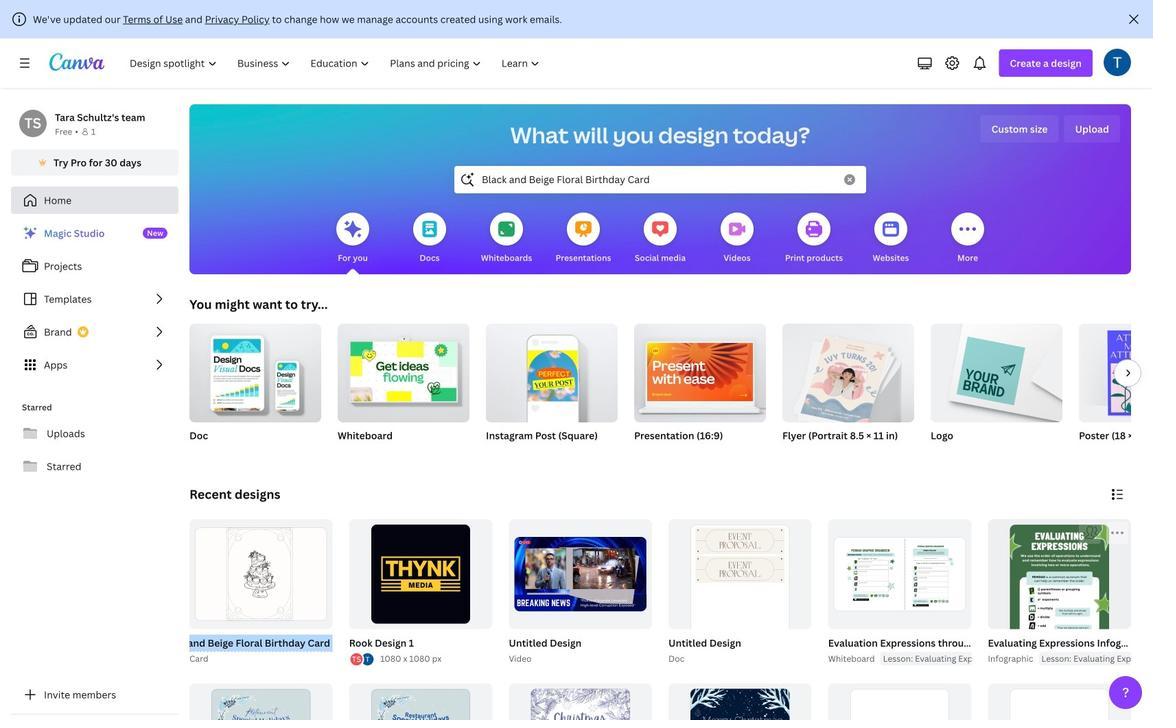 Task type: describe. For each thing, give the bounding box(es) containing it.
0 vertical spatial list
[[11, 220, 179, 379]]



Task type: locate. For each thing, give the bounding box(es) containing it.
None search field
[[455, 166, 866, 194]]

tara schultz's team image
[[19, 110, 47, 137]]

1 horizontal spatial list
[[349, 653, 375, 668]]

tara schultz's team element
[[19, 110, 47, 137]]

top level navigation element
[[121, 49, 552, 77]]

0 horizontal spatial list
[[11, 220, 179, 379]]

1 vertical spatial list
[[349, 653, 375, 668]]

group
[[189, 319, 321, 460], [189, 319, 321, 423], [338, 319, 470, 460], [338, 319, 470, 423], [486, 319, 618, 460], [486, 319, 618, 423], [634, 319, 766, 460], [634, 319, 766, 423], [783, 324, 915, 460], [931, 324, 1063, 460], [1079, 324, 1153, 460], [187, 520, 333, 666], [189, 520, 333, 630], [346, 520, 493, 668], [349, 520, 493, 630], [506, 520, 652, 666], [509, 520, 652, 630], [666, 520, 812, 666], [669, 520, 812, 666], [826, 520, 1083, 666], [828, 520, 972, 630], [985, 520, 1153, 721], [988, 520, 1131, 721], [189, 684, 333, 721], [349, 684, 493, 721], [509, 684, 652, 721], [669, 684, 812, 721], [828, 684, 972, 721], [988, 684, 1131, 721]]

Search search field
[[482, 167, 836, 193]]

list
[[11, 220, 179, 379], [349, 653, 375, 668]]

tara schultz image
[[1104, 49, 1131, 76]]

None field
[[189, 635, 333, 653]]



Task type: vqa. For each thing, say whether or not it's contained in the screenshot.
it?
no



